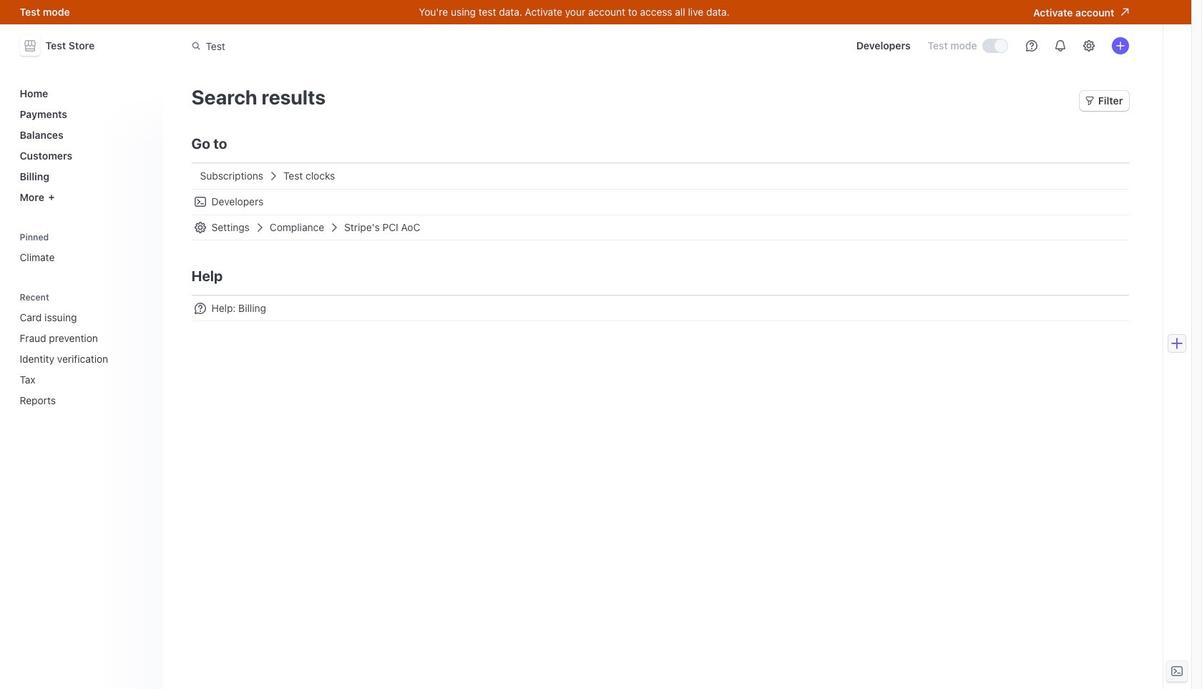 Task type: vqa. For each thing, say whether or not it's contained in the screenshot.
first The Recent element from the top
yes



Task type: describe. For each thing, give the bounding box(es) containing it.
help image
[[1026, 40, 1037, 52]]

Search text field
[[183, 33, 586, 59]]

pinned element
[[14, 227, 154, 269]]

core navigation links element
[[14, 82, 154, 209]]

Test mode checkbox
[[983, 39, 1007, 52]]



Task type: locate. For each thing, give the bounding box(es) containing it.
2 recent element from the top
[[14, 306, 154, 412]]

None search field
[[183, 33, 586, 59]]

notifications image
[[1054, 40, 1066, 52]]

settings image
[[1083, 40, 1094, 52]]

edit pins image
[[140, 233, 148, 242]]

clear history image
[[140, 293, 148, 302]]

1 recent element from the top
[[14, 287, 154, 412]]

recent element
[[14, 287, 154, 412], [14, 306, 154, 412]]



